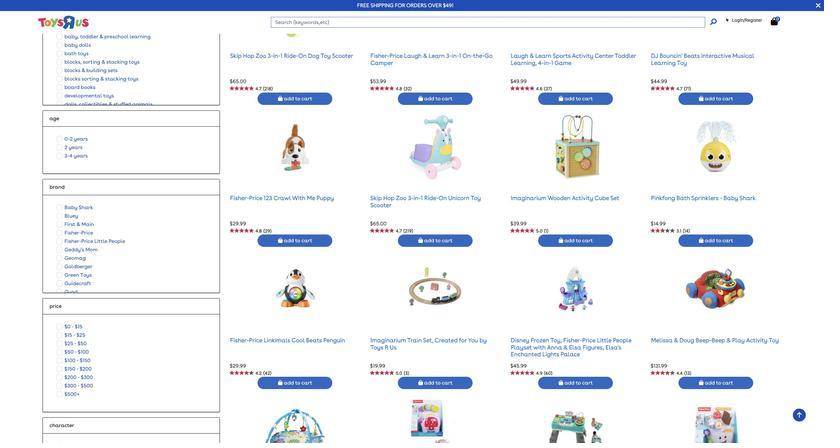 Task type: describe. For each thing, give the bounding box(es) containing it.
disney frozen toy, fisher-price little people playset with anna & elsa figures, elsa's enchanted lights palace
[[511, 337, 632, 358]]

building
[[86, 67, 107, 73]]

add to cart for shopping bag icon corresponding to "add to cart" button underneath "(1)"
[[563, 238, 593, 244]]

center
[[595, 52, 614, 59]]

fisher- for fisher-price
[[64, 230, 81, 236]]

frozen
[[531, 337, 549, 344]]

fisher- for fisher-price laugh & learn 3-in-1 on-the-go camper
[[371, 52, 389, 59]]

5.0 for 5.0 (3)
[[396, 371, 402, 376]]

scooter for skip hop zoo 3-in-1 ride-on unicorn toy scooter
[[371, 202, 392, 208]]

$300 inside button
[[64, 383, 76, 389]]

1 inside fisher-price laugh & learn 3-in-1 on-the-go camper
[[459, 52, 461, 59]]

add to cart for shopping bag image associated with laugh & learn sports activity center toddler learning, 4-in-1 game
[[563, 95, 593, 102]]

$65.00 for skip hop zoo 3-in-1 ride-on dog toy scooter
[[230, 78, 246, 84]]

stacking for blocks sorting & stacking toys
[[105, 76, 126, 82]]

r
[[385, 344, 388, 351]]

cart for "add to cart" button below (219)
[[442, 238, 453, 244]]

$300 inside button
[[81, 374, 93, 380]]

4.8 for laugh
[[396, 86, 402, 91]]

goldberger button
[[54, 262, 94, 271]]

character
[[50, 422, 74, 428]]

$65.00 for skip hop zoo 3-in-1 ride-on unicorn toy scooter
[[370, 221, 387, 227]]

price for fisher-price 123 crawl with me puppy
[[249, 195, 262, 201]]

4.8 for 123
[[256, 228, 262, 234]]

on-
[[463, 52, 473, 59]]

shopping bag image for laugh & learn sports activity center toddler learning, 4-in-1 game
[[559, 96, 563, 101]]

age element
[[50, 115, 213, 122]]

cart for "add to cart" button underneath (42)
[[302, 380, 312, 386]]

4.9 (60)
[[536, 371, 552, 376]]

shopping bag image for "add to cart" button below (60)
[[559, 380, 563, 385]]

3-4 years
[[64, 153, 88, 159]]

price element
[[50, 302, 213, 310]]

123
[[264, 195, 272, 201]]

sprinklers
[[692, 195, 719, 201]]

dolls, collectibles & stuffed animals button
[[54, 100, 155, 108]]

0 link
[[771, 17, 784, 26]]

add to cart for shopping bag icon for "add to cart" button below (219)
[[423, 238, 453, 244]]

baby, toddler, & preschool learning toys
[[64, 25, 164, 31]]

hop for skip hop zoo 3-in-1 ride-on dog toy scooter
[[243, 52, 254, 59]]

add to cart for shopping bag icon for "add to cart" button underneath (3)
[[423, 380, 453, 386]]

0-2 years
[[64, 136, 88, 142]]

created
[[435, 337, 458, 344]]

fisher- for fisher-price 123 crawl with me puppy
[[230, 195, 249, 201]]

little virtuoso neptune's infant playmat image
[[263, 399, 328, 443]]

skip hop zoo 3-in-1 ride-on unicorn toy scooter image
[[409, 115, 462, 180]]

cart for "add to cart" button underneath (218)
[[302, 95, 312, 102]]

blocks & building sets button
[[54, 66, 120, 75]]

3.1
[[677, 228, 682, 234]]

4.7 (71)
[[677, 86, 691, 91]]

baby, for baby, toddler, & preschool learning toys
[[64, 25, 79, 31]]

collectibles
[[79, 101, 107, 107]]

toys inside button
[[129, 59, 140, 65]]

skip hop zoo 3-in-1 ride-on dog toy scooter image
[[268, 0, 322, 37]]

$300 - $500 button
[[54, 382, 95, 390]]

disney
[[511, 337, 529, 344]]

scooter for skip hop zoo 3-in-1 ride-on dog toy scooter
[[332, 52, 353, 59]]

(42)
[[263, 371, 271, 376]]

fisher- inside 'disney frozen toy, fisher-price little people playset with anna & elsa figures, elsa's enchanted lights palace'
[[563, 337, 582, 344]]

unicorn
[[448, 195, 470, 201]]

price for fisher-price laugh & learn 3-in-1 on-the-go camper
[[389, 52, 403, 59]]

linkimals
[[264, 337, 290, 344]]

fisher-price little people button
[[54, 237, 127, 246]]

1 vertical spatial $50
[[64, 349, 73, 355]]

toddler,
[[80, 25, 99, 31]]

cart for "add to cart" button under (37)
[[582, 95, 593, 102]]

1 vertical spatial activity
[[572, 195, 593, 201]]

blocks for blocks & building sets
[[64, 67, 80, 73]]

set,
[[423, 337, 433, 344]]

stacking for blocks, sorting & stacking toys
[[106, 59, 128, 65]]

$50 - $100
[[64, 349, 89, 355]]

camper
[[371, 59, 393, 66]]

years inside 2 years button
[[69, 144, 83, 150]]

fisher-price laugh & learn 3-in-1 on-the-go camper
[[371, 52, 493, 66]]

orders
[[406, 2, 427, 8]]

$150 inside $150 - $200 button
[[64, 366, 75, 372]]

in- inside laugh & learn sports activity center toddler learning, 4-in-1 game
[[544, 59, 551, 66]]

bath toys button
[[54, 49, 91, 58]]

bluey button
[[54, 212, 80, 220]]

4.7 for dj bouncin' beats interactive musical learning toy
[[677, 86, 683, 91]]

activity
[[64, 16, 84, 23]]

fisher-price button
[[54, 229, 95, 237]]

- for $300
[[78, 374, 80, 380]]

on for unicorn
[[439, 195, 447, 201]]

login/register
[[732, 17, 762, 23]]

bath toys
[[64, 50, 89, 56]]

bouncin'
[[660, 52, 683, 59]]

& inside button
[[102, 59, 105, 65]]

preschool for toddler
[[104, 33, 128, 40]]

years for 4
[[74, 153, 88, 159]]

melissa
[[651, 337, 673, 344]]

me
[[307, 195, 315, 201]]

anna
[[547, 344, 562, 351]]

shopping bag image for pinkfong bath sprinklers - baby shark
[[699, 238, 704, 243]]

dog
[[308, 52, 319, 59]]

shopping bag image inside 0 link
[[771, 18, 778, 25]]

imaginarium wooden activity cube set link
[[511, 195, 620, 201]]

go
[[485, 52, 493, 59]]

free
[[357, 2, 369, 8]]

hop for skip hop zoo 3-in-1 ride-on unicorn toy scooter
[[383, 195, 395, 201]]

character element
[[50, 422, 213, 429]]

puppy
[[317, 195, 334, 201]]

first & main
[[64, 221, 94, 227]]

shopping bag image for dj bouncin' beats interactive musical learning toy
[[699, 96, 704, 101]]

- right sprinklers
[[720, 195, 722, 201]]

- for $15
[[72, 323, 74, 330]]

add to cart button down "(14)"
[[679, 235, 754, 247]]

cart for "add to cart" button underneath (29) at the left bottom of the page
[[302, 238, 312, 244]]

main
[[81, 221, 94, 227]]

shopping bag image for "add to cart" button underneath (3)
[[418, 380, 423, 385]]

dj bouncin' beats interactive musical learning toy image
[[690, 0, 743, 37]]

4.4
[[677, 371, 683, 376]]

first & main button
[[54, 220, 96, 229]]

beep
[[712, 337, 725, 344]]

play
[[732, 337, 745, 344]]

people inside fisher-price little people button
[[109, 238, 125, 244]]

crawl
[[274, 195, 291, 201]]

add to cart button down "(32)"
[[398, 92, 473, 105]]

2 vertical spatial activity
[[746, 337, 768, 344]]

$0 - $15 button
[[54, 323, 84, 331]]

shopping bag image for skip hop zoo 3-in-1 ride-on dog toy scooter
[[278, 96, 283, 101]]

imaginarium wooden activity cube set image
[[549, 115, 603, 180]]

4.7 for skip hop zoo 3-in-1 ride-on dog toy scooter
[[256, 86, 262, 91]]

skip for skip hop zoo 3-in-1 ride-on unicorn toy scooter
[[371, 195, 382, 201]]

books
[[81, 84, 96, 90]]

fisher- for fisher-price little people
[[64, 238, 81, 244]]

imaginarium train set, created for you by toys r us image
[[409, 257, 462, 322]]

cart for "add to cart" button below (60)
[[582, 380, 593, 386]]

laugh & learn sports activity center toddler learning, 4-in-1 game
[[511, 52, 636, 66]]

laugh inside laugh & learn sports activity center toddler learning, 4-in-1 game
[[511, 52, 528, 59]]

1 horizontal spatial shark
[[740, 195, 756, 201]]

2 years
[[64, 144, 83, 150]]

baby, toddler, & preschool learning toys button
[[54, 24, 166, 32]]

on for dog
[[298, 52, 307, 59]]

$0 - $15
[[64, 323, 82, 330]]

baby, for baby, toddler & preschool learning
[[64, 33, 79, 40]]

dolls,
[[64, 101, 78, 107]]

green toys
[[64, 272, 92, 278]]

4-
[[538, 59, 544, 66]]

learn inside laugh & learn sports activity center toddler learning, 4-in-1 game
[[535, 52, 552, 59]]

zoo for skip hop zoo 3-in-1 ride-on unicorn toy scooter
[[396, 195, 407, 201]]

beats inside dj bouncin' beats interactive musical learning toy
[[684, 52, 700, 59]]

goldberger
[[64, 263, 93, 270]]

5.0 for 5.0 (1)
[[536, 228, 543, 234]]

free shipping for orders over $49! link
[[357, 2, 454, 8]]

1 vertical spatial 2
[[64, 144, 67, 150]]

$15 - $25 button
[[54, 331, 87, 339]]

add to cart for shopping bag icon related to "add to cart" button underneath (42)
[[283, 380, 312, 386]]

skip hop zoo 3-in-1 ride-on dog toy scooter link
[[230, 52, 353, 59]]

dolls
[[79, 42, 91, 48]]

toy inside skip hop zoo 3-in-1 ride-on unicorn toy scooter
[[471, 195, 481, 201]]

activity inside laugh & learn sports activity center toddler learning, 4-in-1 game
[[572, 52, 594, 59]]

1 $29.99 from the top
[[230, 221, 246, 227]]

$150 - $200
[[64, 366, 92, 372]]

fisher-price linkimals cool beats penguin image
[[268, 257, 322, 322]]

1 inside laugh & learn sports activity center toddler learning, 4-in-1 game
[[551, 59, 553, 66]]

zoo for skip hop zoo 3-in-1 ride-on dog toy scooter
[[256, 52, 266, 59]]

add to cart for "add to cart" button underneath (29) at the left bottom of the page's shopping bag icon
[[283, 238, 312, 244]]

fisher-price 123 crawl with me puppy link
[[230, 195, 334, 201]]

blocks, sorting & stacking toys
[[64, 59, 140, 65]]

imaginarium wooden activity cube set
[[511, 195, 620, 201]]

$25 - $50
[[64, 340, 87, 347]]

laugh & learn sports activity center toddler learning, 4-in-1 game image
[[549, 0, 603, 37]]

fisher-price laugh & learn smart stages piggy bank image
[[409, 399, 462, 443]]

add to cart for skip hop zoo 3-in-1 ride-on dog toy scooter's shopping bag image
[[283, 95, 312, 102]]

5.0 (1)
[[536, 228, 549, 234]]

activity centers
[[64, 16, 103, 23]]

1 horizontal spatial 2
[[70, 136, 73, 142]]

3- inside fisher-price laugh & learn 3-in-1 on-the-go camper
[[446, 52, 452, 59]]

learning
[[651, 59, 676, 66]]

4.7 for skip hop zoo 3-in-1 ride-on unicorn toy scooter
[[396, 228, 402, 234]]

4.9
[[536, 371, 543, 376]]

board books
[[64, 84, 96, 90]]

you
[[468, 337, 478, 344]]

in- inside fisher-price laugh & learn 3-in-1 on-the-go camper
[[452, 52, 459, 59]]

add to cart button down (13)
[[679, 377, 754, 389]]

first
[[64, 221, 75, 227]]

blocks, sorting & stacking toys button
[[54, 58, 142, 66]]

cool
[[292, 337, 305, 344]]

with
[[292, 195, 306, 201]]

add to cart for shopping bag icon associated with "add to cart" button below (60)
[[563, 380, 593, 386]]

skip hop zoo 3-in-1 ride-on unicorn toy scooter
[[371, 195, 481, 208]]



Task type: vqa. For each thing, say whether or not it's contained in the screenshot.


Task type: locate. For each thing, give the bounding box(es) containing it.
price for fisher-price linkimals cool beats penguin
[[249, 337, 262, 344]]

on
[[298, 52, 307, 59], [439, 195, 447, 201]]

$65.00
[[230, 78, 246, 84], [370, 221, 387, 227]]

mom
[[85, 246, 98, 253]]

ride- for unicorn
[[424, 195, 439, 201]]

stacking up sets
[[106, 59, 128, 65]]

0 vertical spatial $200
[[80, 366, 92, 372]]

$25 inside button
[[64, 340, 73, 347]]

$15 down $0 - $15 button
[[64, 332, 72, 338]]

1 learn from the left
[[429, 52, 445, 59]]

skip hop zoo 3-in-1 ride-on unicorn toy scooter link
[[371, 195, 481, 208]]

in- inside skip hop zoo 3-in-1 ride-on unicorn toy scooter
[[414, 195, 421, 201]]

price inside fisher-price laugh & learn 3-in-1 on-the-go camper
[[389, 52, 403, 59]]

0 horizontal spatial imaginarium
[[371, 337, 406, 344]]

4.8 left (29) at the left bottom of the page
[[256, 228, 262, 234]]

0 horizontal spatial ride-
[[284, 52, 298, 59]]

on left the unicorn
[[439, 195, 447, 201]]

fisher- for fisher-price linkimals cool beats penguin
[[230, 337, 249, 344]]

activity right sports
[[572, 52, 594, 59]]

$150 - $200 button
[[54, 365, 94, 373]]

learn left on-
[[429, 52, 445, 59]]

1 vertical spatial shark
[[79, 204, 93, 210]]

$25 - $50 button
[[54, 339, 89, 348]]

baby up bluey at the left
[[64, 204, 77, 210]]

elsa
[[569, 344, 581, 351]]

add to cart button down (218)
[[258, 92, 333, 105]]

cart for "add to cart" button underneath (3)
[[442, 380, 453, 386]]

stacking inside button
[[105, 76, 126, 82]]

learn
[[429, 52, 445, 59], [535, 52, 552, 59]]

0 vertical spatial preschool
[[106, 25, 130, 31]]

$200 inside $200 - $300 button
[[64, 374, 76, 380]]

1 horizontal spatial $25
[[76, 332, 85, 338]]

0
[[777, 17, 779, 21]]

1 horizontal spatial imaginarium
[[511, 195, 546, 201]]

scooter inside skip hop zoo 3-in-1 ride-on unicorn toy scooter
[[371, 202, 392, 208]]

1 inside skip hop zoo 3-in-1 ride-on unicorn toy scooter
[[421, 195, 423, 201]]

game
[[555, 59, 572, 66]]

imaginarium for imaginarium train set, created for you by toys r us
[[371, 337, 406, 344]]

- left $500
[[78, 383, 80, 389]]

add to cart button down (37)
[[539, 92, 613, 105]]

0 vertical spatial 5.0
[[536, 228, 543, 234]]

0 vertical spatial $100
[[78, 349, 89, 355]]

0 horizontal spatial laugh
[[404, 52, 422, 59]]

0 vertical spatial shark
[[740, 195, 756, 201]]

on inside skip hop zoo 3-in-1 ride-on unicorn toy scooter
[[439, 195, 447, 201]]

skip inside skip hop zoo 3-in-1 ride-on unicorn toy scooter
[[371, 195, 382, 201]]

pinkfong bath sprinklers - baby shark image
[[690, 115, 743, 180]]

1 vertical spatial beats
[[306, 337, 322, 344]]

shopping bag image
[[771, 18, 778, 25], [278, 96, 283, 101], [559, 96, 563, 101], [699, 96, 704, 101], [699, 238, 704, 243], [699, 380, 704, 385]]

$100 - $150 button
[[54, 356, 93, 365]]

sorting inside button
[[83, 59, 100, 65]]

baby inside button
[[64, 204, 77, 210]]

1 horizontal spatial 4.8
[[396, 86, 402, 91]]

1 horizontal spatial baby
[[724, 195, 738, 201]]

price left linkimals
[[249, 337, 262, 344]]

- inside $300 - $500 button
[[78, 383, 80, 389]]

1 vertical spatial $100
[[64, 357, 75, 363]]

sorting down blocks & building sets
[[82, 76, 99, 82]]

baby,
[[64, 25, 79, 31], [64, 33, 79, 40]]

toys r us image
[[38, 15, 90, 30]]

zoo inside skip hop zoo 3-in-1 ride-on unicorn toy scooter
[[396, 195, 407, 201]]

0 vertical spatial 4.8
[[396, 86, 402, 91]]

$14.99
[[651, 221, 666, 227]]

cart for "add to cart" button underneath "(14)"
[[723, 238, 733, 244]]

- down $100 - $150
[[76, 366, 78, 372]]

add to cart button down (29) at the left bottom of the page
[[258, 235, 333, 247]]

(218)
[[263, 86, 273, 91]]

imaginarium up r
[[371, 337, 406, 344]]

learning for baby, toddler & preschool learning
[[130, 33, 151, 40]]

0 horizontal spatial $200
[[64, 374, 76, 380]]

& inside 'disney frozen toy, fisher-price little people playset with anna & elsa figures, elsa's enchanted lights palace'
[[564, 344, 568, 351]]

fisher-price 123 crawl with me puppy image
[[268, 115, 322, 180]]

1 blocks from the top
[[64, 67, 80, 73]]

0 vertical spatial years
[[74, 136, 88, 142]]

years inside 3-4 years button
[[74, 153, 88, 159]]

sorting
[[83, 59, 100, 65], [82, 76, 99, 82]]

years up 3-4 years
[[69, 144, 83, 150]]

years inside 0-2 years button
[[74, 136, 88, 142]]

age
[[50, 115, 59, 121]]

animals
[[132, 101, 153, 107]]

$200 up $200 - $300
[[80, 366, 92, 372]]

1 horizontal spatial hop
[[383, 195, 395, 201]]

2 $29.99 from the top
[[230, 363, 246, 369]]

disney frozen toy, fisher-price little people playset with anna & elsa figures, elsa's enchanted lights palace image
[[549, 257, 603, 322]]

add to cart button down (219)
[[398, 235, 473, 247]]

beats right bouncin'
[[684, 52, 700, 59]]

1 vertical spatial stacking
[[105, 76, 126, 82]]

- inside $15 - $25 button
[[73, 332, 75, 338]]

1 vertical spatial $15
[[64, 332, 72, 338]]

years right 4
[[74, 153, 88, 159]]

add to cart for shopping bag image associated with dj bouncin' beats interactive musical learning toy
[[704, 95, 733, 102]]

sorting for blocks
[[82, 76, 99, 82]]

1 vertical spatial 4.8
[[256, 228, 262, 234]]

1 horizontal spatial 4.7
[[396, 228, 402, 234]]

$500+
[[64, 391, 80, 397]]

- for $50
[[74, 340, 76, 347]]

$25 down $15 - $25 button
[[64, 340, 73, 347]]

baby dolls button
[[54, 41, 93, 49]]

on left dog
[[298, 52, 307, 59]]

stacking inside button
[[106, 59, 128, 65]]

1 vertical spatial years
[[69, 144, 83, 150]]

1 vertical spatial $150
[[64, 366, 75, 372]]

4.7 (219)
[[396, 228, 413, 234]]

price up camper
[[389, 52, 403, 59]]

0 vertical spatial scooter
[[332, 52, 353, 59]]

1 horizontal spatial 5.0
[[536, 228, 543, 234]]

preschool for toddler,
[[106, 25, 130, 31]]

years for 2
[[74, 136, 88, 142]]

$39.99
[[511, 221, 527, 227]]

- up $150 - $200
[[77, 357, 79, 363]]

1 vertical spatial hop
[[383, 195, 395, 201]]

baby, up baby
[[64, 33, 79, 40]]

0 horizontal spatial 5.0
[[396, 371, 402, 376]]

2 up 2 years
[[70, 136, 73, 142]]

baby, inside baby, toddler & preschool learning button
[[64, 33, 79, 40]]

cart for "add to cart" button underneath "(1)"
[[582, 238, 593, 244]]

beats right cool at left
[[306, 337, 322, 344]]

learn inside fisher-price laugh & learn 3-in-1 on-the-go camper
[[429, 52, 445, 59]]

- inside $100 - $150 button
[[77, 357, 79, 363]]

activity right play
[[746, 337, 768, 344]]

close button image
[[816, 2, 821, 9]]

shopping bag image for "add to cart" button under "(32)"
[[418, 96, 423, 101]]

with
[[533, 344, 546, 351]]

fisher-price linkimals cool beats penguin link
[[230, 337, 345, 344]]

1 vertical spatial learning
[[130, 33, 151, 40]]

price left the 123
[[249, 195, 262, 201]]

3- inside skip hop zoo 3-in-1 ride-on unicorn toy scooter
[[408, 195, 414, 201]]

$15 inside button
[[64, 332, 72, 338]]

baby dolls
[[64, 42, 91, 48]]

1 horizontal spatial $50
[[78, 340, 87, 347]]

learn up 4-
[[535, 52, 552, 59]]

baby shark
[[64, 204, 93, 210]]

0 horizontal spatial $25
[[64, 340, 73, 347]]

add to cart button down (71) at right top
[[679, 92, 754, 105]]

$50 down $25 - $50 button
[[64, 349, 73, 355]]

blocks,
[[64, 59, 82, 65]]

laugh inside fisher-price laugh & learn 3-in-1 on-the-go camper
[[404, 52, 422, 59]]

$131.99
[[651, 363, 667, 369]]

baby, down activity
[[64, 25, 79, 31]]

1 horizontal spatial $65.00
[[370, 221, 387, 227]]

0 vertical spatial $65.00
[[230, 78, 246, 84]]

1 horizontal spatial laugh
[[511, 52, 528, 59]]

0 vertical spatial baby
[[724, 195, 738, 201]]

0 vertical spatial stacking
[[106, 59, 128, 65]]

add
[[284, 95, 294, 102], [424, 95, 434, 102], [565, 95, 575, 102], [705, 95, 715, 102], [284, 238, 294, 244], [424, 238, 434, 244], [565, 238, 575, 244], [705, 238, 715, 244], [284, 380, 294, 386], [424, 380, 434, 386], [565, 380, 575, 386], [705, 380, 715, 386]]

0 horizontal spatial $150
[[64, 366, 75, 372]]

1 horizontal spatial toys
[[371, 344, 383, 351]]

1 vertical spatial people
[[613, 337, 632, 344]]

pinkfong
[[651, 195, 675, 201]]

4.6 (37)
[[536, 86, 552, 91]]

4.7 left (218)
[[256, 86, 262, 91]]

skip hop zoo 3-in-1 ride-on dog toy scooter
[[230, 52, 353, 59]]

1 vertical spatial on
[[439, 195, 447, 201]]

cart for "add to cart" button below (71) at right top
[[723, 95, 733, 102]]

gund button
[[54, 288, 80, 296]]

activity centers button
[[54, 15, 105, 24]]

sorting up blocks & building sets
[[83, 59, 100, 65]]

fisher price laugh & learn magic color mixing bowl image
[[690, 399, 743, 443]]

& inside fisher-price laugh & learn 3-in-1 on-the-go camper
[[423, 52, 427, 59]]

imaginarium up the $39.99
[[511, 195, 546, 201]]

& inside laugh & learn sports activity center toddler learning, 4-in-1 game
[[530, 52, 534, 59]]

price for fisher-price
[[81, 230, 93, 236]]

shipping
[[371, 2, 394, 8]]

- down the $25 - $50
[[75, 349, 77, 355]]

imaginarium for imaginarium wooden activity cube set
[[511, 195, 546, 201]]

preschool down baby, toddler, & preschool learning toys at the top of the page
[[104, 33, 128, 40]]

to
[[295, 95, 300, 102], [436, 95, 441, 102], [576, 95, 581, 102], [716, 95, 721, 102], [295, 238, 300, 244], [436, 238, 441, 244], [576, 238, 581, 244], [716, 238, 721, 244], [295, 380, 300, 386], [436, 380, 441, 386], [576, 380, 581, 386], [716, 380, 721, 386]]

baby
[[724, 195, 738, 201], [64, 204, 77, 210]]

0 horizontal spatial $65.00
[[230, 78, 246, 84]]

imaginarium
[[511, 195, 546, 201], [371, 337, 406, 344]]

preschool up the baby, toddler & preschool learning
[[106, 25, 130, 31]]

$15 inside button
[[75, 323, 82, 330]]

1 vertical spatial scooter
[[371, 202, 392, 208]]

blocks down blocks,
[[64, 67, 80, 73]]

baby
[[64, 42, 78, 48]]

0 vertical spatial little
[[94, 238, 107, 244]]

little inside 'disney frozen toy, fisher-price little people playset with anna & elsa figures, elsa's enchanted lights palace'
[[597, 337, 612, 344]]

toys left r
[[371, 344, 383, 351]]

laugh & learn sports activity center toddler learning, 4-in-1 game link
[[511, 52, 636, 66]]

1 vertical spatial preschool
[[104, 33, 128, 40]]

sorting for blocks,
[[83, 59, 100, 65]]

enchanted
[[511, 351, 541, 358]]

stacking down sets
[[105, 76, 126, 82]]

baby right sprinklers
[[724, 195, 738, 201]]

1 baby, from the top
[[64, 25, 79, 31]]

ride- inside skip hop zoo 3-in-1 ride-on unicorn toy scooter
[[424, 195, 439, 201]]

$300
[[81, 374, 93, 380], [64, 383, 76, 389]]

zoo
[[256, 52, 266, 59], [396, 195, 407, 201]]

1 horizontal spatial scooter
[[371, 202, 392, 208]]

melissa & doug beep-beep & play activity toy link
[[651, 337, 779, 344]]

toys inside button
[[80, 272, 92, 278]]

0 horizontal spatial shark
[[79, 204, 93, 210]]

0 vertical spatial $15
[[75, 323, 82, 330]]

add to cart for shopping bag image for pinkfong bath sprinklers - baby shark
[[704, 238, 733, 244]]

cart for "add to cart" button under (13)
[[723, 380, 733, 386]]

0 vertical spatial ride-
[[284, 52, 298, 59]]

1 horizontal spatial $100
[[78, 349, 89, 355]]

0 vertical spatial $25
[[76, 332, 85, 338]]

melissa & doug beep-beep & play activity toy image
[[684, 257, 749, 322]]

0 horizontal spatial beats
[[306, 337, 322, 344]]

shark
[[740, 195, 756, 201], [79, 204, 93, 210]]

$29.99
[[230, 221, 246, 227], [230, 363, 246, 369]]

$15 up $15 - $25
[[75, 323, 82, 330]]

0 horizontal spatial 4.7
[[256, 86, 262, 91]]

fisher-price little people
[[64, 238, 125, 244]]

- inside $50 - $100 button
[[75, 349, 77, 355]]

toy inside dj bouncin' beats interactive musical learning toy
[[677, 59, 687, 66]]

free shipping for orders over $49!
[[357, 2, 454, 8]]

$200 inside $150 - $200 button
[[80, 366, 92, 372]]

0 vertical spatial toys
[[80, 272, 92, 278]]

- for $100
[[75, 349, 77, 355]]

None search field
[[271, 17, 717, 28]]

$100 down $50 - $100 button
[[64, 357, 75, 363]]

0 horizontal spatial zoo
[[256, 52, 266, 59]]

learning for baby, toddler, & preschool learning toys
[[131, 25, 152, 31]]

1 horizontal spatial $15
[[75, 323, 82, 330]]

sorting inside button
[[82, 76, 99, 82]]

1 vertical spatial $29.99
[[230, 363, 246, 369]]

1 vertical spatial sorting
[[82, 76, 99, 82]]

2 baby, from the top
[[64, 33, 79, 40]]

1 horizontal spatial skip
[[371, 195, 382, 201]]

playset
[[511, 344, 532, 351]]

add to cart button down (3)
[[398, 377, 473, 389]]

geddy's
[[64, 246, 84, 253]]

1 vertical spatial 5.0
[[396, 371, 402, 376]]

0 vertical spatial $50
[[78, 340, 87, 347]]

$50 up "$50 - $100"
[[78, 340, 87, 347]]

0 vertical spatial blocks
[[64, 67, 80, 73]]

- down $0 - $15
[[73, 332, 75, 338]]

1 vertical spatial zoo
[[396, 195, 407, 201]]

- up $300 - $500
[[78, 374, 80, 380]]

$25 inside button
[[76, 332, 85, 338]]

learning
[[131, 25, 152, 31], [130, 33, 151, 40]]

blocks up board on the top of page
[[64, 76, 80, 82]]

2 learn from the left
[[535, 52, 552, 59]]

4.8 (29)
[[256, 228, 272, 234]]

price down main
[[81, 230, 93, 236]]

(13)
[[685, 371, 691, 376]]

shopping bag image for "add to cart" button underneath (42)
[[278, 380, 283, 385]]

- for $150
[[77, 357, 79, 363]]

4.8 left "(32)"
[[396, 86, 402, 91]]

fisher-price laugh & learn 3-in-1 on-the-go camper image
[[409, 0, 462, 37]]

price up figures,
[[582, 337, 596, 344]]

2 blocks from the top
[[64, 76, 80, 82]]

shopping bag image
[[418, 96, 423, 101], [278, 238, 283, 243], [418, 238, 423, 243], [559, 238, 563, 243], [278, 380, 283, 385], [418, 380, 423, 385], [559, 380, 563, 385]]

1 vertical spatial $200
[[64, 374, 76, 380]]

$25 up the $25 - $50
[[76, 332, 85, 338]]

dj bouncin' beats interactive musical learning toy link
[[651, 52, 754, 66]]

- for $200
[[76, 366, 78, 372]]

- inside $0 - $15 button
[[72, 323, 74, 330]]

0 vertical spatial people
[[109, 238, 125, 244]]

&
[[101, 25, 104, 31], [99, 33, 103, 40], [423, 52, 427, 59], [530, 52, 534, 59], [102, 59, 105, 65], [82, 67, 85, 73], [100, 76, 104, 82], [109, 101, 112, 107], [77, 221, 80, 227], [674, 337, 678, 344], [727, 337, 731, 344], [564, 344, 568, 351]]

cart for "add to cart" button under "(32)"
[[442, 95, 453, 102]]

0 vertical spatial sorting
[[83, 59, 100, 65]]

1 vertical spatial $65.00
[[370, 221, 387, 227]]

shopping bag image for "add to cart" button underneath "(1)"
[[559, 238, 563, 243]]

1 horizontal spatial learn
[[535, 52, 552, 59]]

price inside 'disney frozen toy, fisher-price little people playset with anna & elsa figures, elsa's enchanted lights palace'
[[582, 337, 596, 344]]

$100 up $100 - $150
[[78, 349, 89, 355]]

imaginarium inside "imaginarium train set, created for you by toys r us"
[[371, 337, 406, 344]]

0 horizontal spatial people
[[109, 238, 125, 244]]

$150 up $150 - $200
[[80, 357, 91, 363]]

- inside $25 - $50 button
[[74, 340, 76, 347]]

1 vertical spatial baby,
[[64, 33, 79, 40]]

0 horizontal spatial $50
[[64, 349, 73, 355]]

ride- for dog
[[284, 52, 298, 59]]

$300 up $500
[[81, 374, 93, 380]]

0 vertical spatial baby,
[[64, 25, 79, 31]]

years up 2 years
[[74, 136, 88, 142]]

blocks
[[64, 67, 80, 73], [64, 76, 80, 82]]

3- inside button
[[64, 153, 69, 159]]

0 vertical spatial $300
[[81, 374, 93, 380]]

little up elsa's
[[597, 337, 612, 344]]

ride- left dog
[[284, 52, 298, 59]]

$53.99
[[370, 78, 386, 84]]

activity left cube
[[572, 195, 593, 201]]

(71)
[[684, 86, 691, 91]]

1 vertical spatial $25
[[64, 340, 73, 347]]

Enter Keyword or Item No. search field
[[271, 17, 705, 28]]

- inside $150 - $200 button
[[76, 366, 78, 372]]

4.7 left (219)
[[396, 228, 402, 234]]

0 vertical spatial imaginarium
[[511, 195, 546, 201]]

$300 up the $500+
[[64, 383, 76, 389]]

- inside $200 - $300 button
[[78, 374, 80, 380]]

learning,
[[511, 59, 537, 66]]

skip for skip hop zoo 3-in-1 ride-on dog toy scooter
[[230, 52, 242, 59]]

ride- left the unicorn
[[424, 195, 439, 201]]

- for $500
[[78, 383, 80, 389]]

0 horizontal spatial $100
[[64, 357, 75, 363]]

little inside button
[[94, 238, 107, 244]]

baby, toddler & preschool learning
[[64, 33, 151, 40]]

fisher- inside fisher-price laugh & learn 3-in-1 on-the-go camper
[[371, 52, 389, 59]]

0 vertical spatial skip
[[230, 52, 242, 59]]

0 vertical spatial hop
[[243, 52, 254, 59]]

toys inside "imaginarium train set, created for you by toys r us"
[[371, 344, 383, 351]]

add to cart button down (60)
[[539, 377, 613, 389]]

for
[[395, 2, 405, 8]]

2 horizontal spatial 4.7
[[677, 86, 683, 91]]

0 horizontal spatial baby
[[64, 204, 77, 210]]

shark inside button
[[79, 204, 93, 210]]

add to cart for shopping bag icon corresponding to "add to cart" button under "(32)"
[[423, 95, 453, 102]]

dolls, collectibles & stuffed animals
[[64, 101, 153, 107]]

blocks sorting & stacking toys
[[64, 76, 138, 82]]

1 vertical spatial $300
[[64, 383, 76, 389]]

$500+ button
[[54, 390, 82, 399]]

scooter
[[332, 52, 353, 59], [371, 202, 392, 208]]

stuffed
[[114, 101, 131, 107]]

0 vertical spatial 2
[[70, 136, 73, 142]]

$200 - $300 button
[[54, 373, 95, 382]]

price up mom
[[81, 238, 93, 244]]

0 horizontal spatial on
[[298, 52, 307, 59]]

add to cart button down "(1)"
[[539, 235, 613, 247]]

0 horizontal spatial scooter
[[332, 52, 353, 59]]

- right $0
[[72, 323, 74, 330]]

$200 down $150 - $200 button
[[64, 374, 76, 380]]

1 horizontal spatial people
[[613, 337, 632, 344]]

2 down 0-
[[64, 144, 67, 150]]

hop inside skip hop zoo 3-in-1 ride-on unicorn toy scooter
[[383, 195, 395, 201]]

brand element
[[50, 183, 213, 191]]

baby, inside 'baby, toddler, & preschool learning toys' button
[[64, 25, 79, 31]]

fisher-price® laugh & learn® mix & learn dj table image
[[549, 399, 603, 443]]

people inside 'disney frozen toy, fisher-price little people playset with anna & elsa figures, elsa's enchanted lights palace'
[[613, 337, 632, 344]]

by
[[480, 337, 487, 344]]

$150 down $100 - $150 button
[[64, 366, 75, 372]]

geomag
[[64, 255, 86, 261]]

- for $25
[[73, 332, 75, 338]]

0 horizontal spatial little
[[94, 238, 107, 244]]

- down $15 - $25
[[74, 340, 76, 347]]

$45.99
[[511, 363, 527, 369]]

-
[[720, 195, 722, 201], [72, 323, 74, 330], [73, 332, 75, 338], [74, 340, 76, 347], [75, 349, 77, 355], [77, 357, 79, 363], [76, 366, 78, 372], [78, 374, 80, 380], [78, 383, 80, 389]]

shopping bag image for "add to cart" button below (219)
[[418, 238, 423, 243]]

add to cart button down (42)
[[258, 377, 333, 389]]

(32)
[[404, 86, 412, 91]]

5.0 left "(1)"
[[536, 228, 543, 234]]

bath
[[677, 195, 690, 201]]

0 horizontal spatial learn
[[429, 52, 445, 59]]

4.7 left (71) at right top
[[677, 86, 683, 91]]

little
[[94, 238, 107, 244], [597, 337, 612, 344]]

$150 inside $100 - $150 button
[[80, 357, 91, 363]]

1 horizontal spatial $150
[[80, 357, 91, 363]]

bluey
[[64, 213, 78, 219]]

5.0 left (3)
[[396, 371, 402, 376]]

$200 - $300
[[64, 374, 93, 380]]

toys down goldberger
[[80, 272, 92, 278]]

$200
[[80, 366, 92, 372], [64, 374, 76, 380]]

shopping bag image for "add to cart" button underneath (29) at the left bottom of the page
[[278, 238, 283, 243]]

0 horizontal spatial $300
[[64, 383, 76, 389]]

little up mom
[[94, 238, 107, 244]]

price for fisher-price little people
[[81, 238, 93, 244]]

1 horizontal spatial $200
[[80, 366, 92, 372]]

add to cart
[[283, 95, 312, 102], [423, 95, 453, 102], [563, 95, 593, 102], [704, 95, 733, 102], [283, 238, 312, 244], [423, 238, 453, 244], [563, 238, 593, 244], [704, 238, 733, 244], [283, 380, 312, 386], [423, 380, 453, 386], [563, 380, 593, 386], [704, 380, 733, 386]]

2 laugh from the left
[[511, 52, 528, 59]]

0 vertical spatial zoo
[[256, 52, 266, 59]]

years
[[74, 136, 88, 142], [69, 144, 83, 150], [74, 153, 88, 159]]

2 vertical spatial years
[[74, 153, 88, 159]]

blocks for blocks sorting & stacking toys
[[64, 76, 80, 82]]

1 laugh from the left
[[404, 52, 422, 59]]

figures,
[[583, 344, 604, 351]]

1 vertical spatial imaginarium
[[371, 337, 406, 344]]

1 vertical spatial toys
[[371, 344, 383, 351]]

0 horizontal spatial 2
[[64, 144, 67, 150]]



